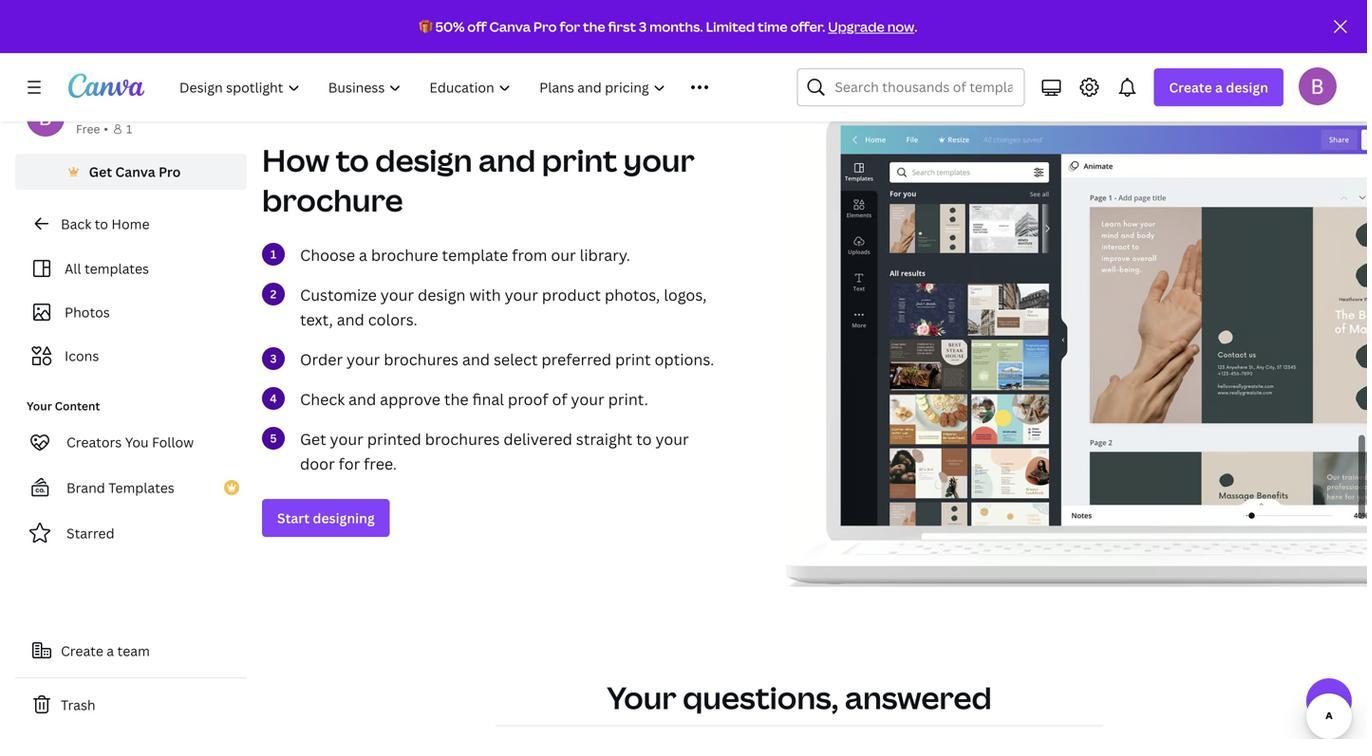 Task type: vqa. For each thing, say whether or not it's contained in the screenshot.
product
yes



Task type: describe. For each thing, give the bounding box(es) containing it.
logos,
[[664, 285, 707, 305]]

pro inside button
[[159, 163, 181, 181]]

1
[[126, 121, 132, 137]]

approve
[[380, 389, 441, 410]]

start designing link
[[262, 500, 390, 537]]

how
[[262, 140, 330, 181]]

templates
[[108, 479, 175, 497]]

your questions, answered
[[607, 677, 992, 719]]

offer.
[[790, 18, 825, 36]]

customize your design with your product photos, logos, text, and colors.
[[300, 285, 707, 330]]

back
[[61, 215, 91, 233]]

text,
[[300, 310, 333, 330]]

all templates link
[[27, 251, 235, 287]]

1 vertical spatial brochure
[[371, 245, 438, 265]]

design for to
[[375, 140, 472, 181]]

answered
[[845, 677, 992, 719]]

to for back
[[95, 215, 108, 233]]

icons link
[[27, 338, 235, 374]]

a for design
[[1215, 78, 1223, 96]]

🎁 50% off canva pro for the first 3 months. limited time offer. upgrade now .
[[419, 18, 918, 36]]

🎁
[[419, 18, 433, 36]]

photos
[[65, 303, 110, 321]]

how to design and print your brochure image
[[786, 110, 1367, 587]]

order your brochures and select preferred print options.
[[300, 349, 714, 370]]

•
[[104, 121, 108, 137]]

free •
[[76, 121, 108, 137]]

preferred
[[542, 349, 612, 370]]

team
[[117, 642, 150, 660]]

print.
[[608, 389, 648, 410]]

check
[[300, 389, 345, 410]]

for inside get your printed brochures delivered straight to your door for free.
[[339, 454, 360, 474]]

upgrade now button
[[828, 18, 915, 36]]

questions,
[[683, 677, 839, 719]]

printed
[[367, 429, 421, 450]]

0 vertical spatial for
[[560, 18, 580, 36]]

a for team
[[107, 642, 114, 660]]

a for brochure
[[359, 245, 367, 265]]

choose
[[300, 245, 355, 265]]

1 vertical spatial print
[[615, 349, 651, 370]]

0 vertical spatial brochures
[[384, 349, 459, 370]]

colors.
[[368, 310, 418, 330]]

select
[[494, 349, 538, 370]]

and inside customize your design with your product photos, logos, text, and colors.
[[337, 310, 364, 330]]

create for create a team
[[61, 642, 103, 660]]

months.
[[650, 18, 703, 36]]

.
[[915, 18, 918, 36]]

options.
[[655, 349, 714, 370]]

of
[[552, 389, 567, 410]]

create a team button
[[15, 632, 247, 670]]

design for a
[[1226, 78, 1269, 96]]

check and approve the final proof of your print.
[[300, 389, 648, 410]]

design for your
[[418, 285, 466, 305]]

proof
[[508, 389, 548, 410]]

starred link
[[15, 515, 247, 553]]

your content
[[27, 398, 100, 414]]

upgrade
[[828, 18, 885, 36]]

product
[[542, 285, 601, 305]]

free.
[[364, 454, 397, 474]]

create a team
[[61, 642, 150, 660]]

choose a brochure template from our library.
[[300, 245, 630, 265]]

to for how
[[336, 140, 369, 181]]

all templates
[[65, 260, 149, 278]]

brand
[[66, 479, 105, 497]]

all
[[65, 260, 81, 278]]

from
[[512, 245, 547, 265]]

brochures inside get your printed brochures delivered straight to your door for free.
[[425, 429, 500, 450]]

your inside how to design and print your brochure
[[624, 140, 695, 181]]



Task type: locate. For each thing, give the bounding box(es) containing it.
creators
[[66, 433, 122, 452]]

1 horizontal spatial canva
[[490, 18, 531, 36]]

50%
[[435, 18, 465, 36]]

get inside button
[[89, 163, 112, 181]]

3
[[639, 18, 647, 36]]

canva down 1
[[115, 163, 155, 181]]

design inside how to design and print your brochure
[[375, 140, 472, 181]]

create for create a design
[[1169, 78, 1212, 96]]

create inside dropdown button
[[1169, 78, 1212, 96]]

design
[[1226, 78, 1269, 96], [375, 140, 472, 181], [418, 285, 466, 305]]

0 vertical spatial canva
[[490, 18, 531, 36]]

how to design and print your brochure
[[262, 140, 695, 221]]

brochures down check and approve the final proof of your print.
[[425, 429, 500, 450]]

pro right off
[[534, 18, 557, 36]]

for
[[560, 18, 580, 36], [339, 454, 360, 474]]

pro up back to home 'link' at the left of the page
[[159, 163, 181, 181]]

to inside get your printed brochures delivered straight to your door for free.
[[636, 429, 652, 450]]

brochures
[[384, 349, 459, 370], [425, 429, 500, 450]]

content
[[55, 398, 100, 414]]

0 vertical spatial create
[[1169, 78, 1212, 96]]

brochure up choose
[[262, 180, 403, 221]]

1 horizontal spatial create
[[1169, 78, 1212, 96]]

2 horizontal spatial to
[[636, 429, 652, 450]]

first
[[608, 18, 636, 36]]

photos,
[[605, 285, 660, 305]]

a inside dropdown button
[[1215, 78, 1223, 96]]

creators you follow link
[[15, 424, 247, 461]]

0 vertical spatial a
[[1215, 78, 1223, 96]]

canva inside button
[[115, 163, 155, 181]]

icons
[[65, 347, 99, 365]]

to inside how to design and print your brochure
[[336, 140, 369, 181]]

straight
[[576, 429, 633, 450]]

to right straight
[[636, 429, 652, 450]]

back to home
[[61, 215, 150, 233]]

get up "door"
[[300, 429, 326, 450]]

1 vertical spatial create
[[61, 642, 103, 660]]

to right back
[[95, 215, 108, 233]]

free
[[76, 121, 100, 137]]

brochure up colors.
[[371, 245, 438, 265]]

1 vertical spatial design
[[375, 140, 472, 181]]

delivered
[[504, 429, 572, 450]]

to inside 'link'
[[95, 215, 108, 233]]

print inside how to design and print your brochure
[[542, 140, 617, 181]]

off
[[467, 18, 487, 36]]

get canva pro button
[[15, 154, 247, 190]]

get inside get your printed brochures delivered straight to your door for free.
[[300, 429, 326, 450]]

1 horizontal spatial a
[[359, 245, 367, 265]]

final
[[472, 389, 504, 410]]

1 horizontal spatial your
[[607, 677, 677, 719]]

brochure inside how to design and print your brochure
[[262, 180, 403, 221]]

the left final
[[444, 389, 469, 410]]

1 horizontal spatial get
[[300, 429, 326, 450]]

1 vertical spatial for
[[339, 454, 360, 474]]

pro
[[534, 18, 557, 36], [159, 163, 181, 181]]

designing
[[313, 509, 375, 528]]

0 vertical spatial pro
[[534, 18, 557, 36]]

0 horizontal spatial canva
[[115, 163, 155, 181]]

1 vertical spatial your
[[607, 677, 677, 719]]

2 vertical spatial to
[[636, 429, 652, 450]]

limited
[[706, 18, 755, 36]]

1 vertical spatial the
[[444, 389, 469, 410]]

0 horizontal spatial for
[[339, 454, 360, 474]]

creators you follow
[[66, 433, 194, 452]]

for left 'free.'
[[339, 454, 360, 474]]

with
[[469, 285, 501, 305]]

create a design
[[1169, 78, 1269, 96]]

our
[[551, 245, 576, 265]]

brochures up approve on the bottom of the page
[[384, 349, 459, 370]]

0 vertical spatial get
[[89, 163, 112, 181]]

start
[[277, 509, 310, 528]]

your for your questions, answered
[[607, 677, 677, 719]]

1 horizontal spatial the
[[583, 18, 605, 36]]

home
[[111, 215, 150, 233]]

the
[[583, 18, 605, 36], [444, 389, 469, 410]]

follow
[[152, 433, 194, 452]]

get canva pro
[[89, 163, 181, 181]]

1 horizontal spatial for
[[560, 18, 580, 36]]

and
[[479, 140, 536, 181], [337, 310, 364, 330], [462, 349, 490, 370], [349, 389, 376, 410]]

get for get your printed brochures delivered straight to your door for free.
[[300, 429, 326, 450]]

a inside "button"
[[107, 642, 114, 660]]

get for get canva pro
[[89, 163, 112, 181]]

2 vertical spatial design
[[418, 285, 466, 305]]

print
[[542, 140, 617, 181], [615, 349, 651, 370]]

a
[[1215, 78, 1223, 96], [359, 245, 367, 265], [107, 642, 114, 660]]

0 horizontal spatial get
[[89, 163, 112, 181]]

time
[[758, 18, 788, 36]]

2 horizontal spatial a
[[1215, 78, 1223, 96]]

trash link
[[15, 687, 247, 725]]

back to home link
[[15, 205, 247, 243]]

0 horizontal spatial create
[[61, 642, 103, 660]]

you
[[125, 433, 149, 452]]

for left "first"
[[560, 18, 580, 36]]

0 horizontal spatial the
[[444, 389, 469, 410]]

to
[[336, 140, 369, 181], [95, 215, 108, 233], [636, 429, 652, 450]]

create
[[1169, 78, 1212, 96], [61, 642, 103, 660]]

1 vertical spatial canva
[[115, 163, 155, 181]]

create inside "button"
[[61, 642, 103, 660]]

brochure
[[262, 180, 403, 221], [371, 245, 438, 265]]

0 vertical spatial print
[[542, 140, 617, 181]]

1 vertical spatial get
[[300, 429, 326, 450]]

order
[[300, 349, 343, 370]]

1 vertical spatial pro
[[159, 163, 181, 181]]

design inside customize your design with your product photos, logos, text, and colors.
[[418, 285, 466, 305]]

0 vertical spatial the
[[583, 18, 605, 36]]

brand templates
[[66, 479, 175, 497]]

library.
[[580, 245, 630, 265]]

templates
[[84, 260, 149, 278]]

your
[[27, 398, 52, 414], [607, 677, 677, 719]]

the left "first"
[[583, 18, 605, 36]]

0 vertical spatial brochure
[[262, 180, 403, 221]]

canva right off
[[490, 18, 531, 36]]

0 vertical spatial your
[[27, 398, 52, 414]]

1 horizontal spatial to
[[336, 140, 369, 181]]

to right how at the left
[[336, 140, 369, 181]]

get
[[89, 163, 112, 181], [300, 429, 326, 450]]

0 horizontal spatial to
[[95, 215, 108, 233]]

brand templates link
[[15, 469, 247, 507]]

top level navigation element
[[167, 68, 751, 106], [167, 68, 751, 106]]

0 horizontal spatial your
[[27, 398, 52, 414]]

template
[[442, 245, 508, 265]]

0 vertical spatial to
[[336, 140, 369, 181]]

customize
[[300, 285, 377, 305]]

1 vertical spatial brochures
[[425, 429, 500, 450]]

and inside how to design and print your brochure
[[479, 140, 536, 181]]

create a design button
[[1154, 68, 1284, 106]]

0 horizontal spatial a
[[107, 642, 114, 660]]

0 horizontal spatial pro
[[159, 163, 181, 181]]

photos link
[[27, 294, 235, 330]]

trash
[[61, 697, 96, 715]]

2 vertical spatial a
[[107, 642, 114, 660]]

design inside dropdown button
[[1226, 78, 1269, 96]]

1 vertical spatial a
[[359, 245, 367, 265]]

start designing
[[277, 509, 375, 528]]

bob builder image
[[1299, 67, 1337, 105]]

get your printed brochures delivered straight to your door for free.
[[300, 429, 689, 474]]

None search field
[[797, 68, 1025, 106]]

your for your content
[[27, 398, 52, 414]]

0 vertical spatial design
[[1226, 78, 1269, 96]]

now
[[888, 18, 915, 36]]

door
[[300, 454, 335, 474]]

starred
[[66, 525, 115, 543]]

1 vertical spatial to
[[95, 215, 108, 233]]

your
[[624, 140, 695, 181], [381, 285, 414, 305], [505, 285, 538, 305], [347, 349, 380, 370], [571, 389, 605, 410], [330, 429, 363, 450], [656, 429, 689, 450]]

get down •
[[89, 163, 112, 181]]

1 horizontal spatial pro
[[534, 18, 557, 36]]

Search search field
[[835, 69, 1013, 105]]



